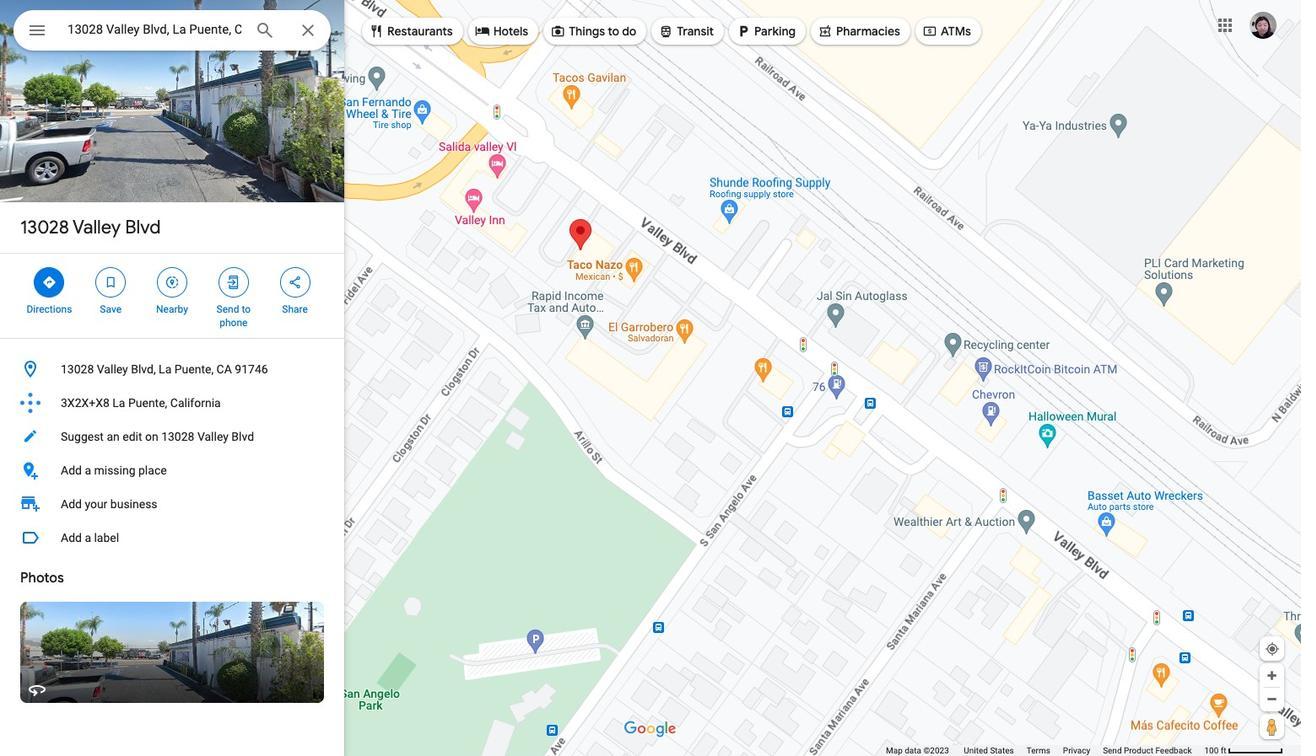Task type: describe. For each thing, give the bounding box(es) containing it.
add a label
[[61, 532, 119, 545]]


[[165, 273, 180, 292]]

data
[[905, 747, 922, 756]]

send product feedback button
[[1103, 746, 1192, 757]]

nearby
[[156, 304, 188, 316]]


[[369, 22, 384, 41]]

2 vertical spatial 13028
[[161, 430, 194, 444]]

valley for blvd,
[[97, 363, 128, 376]]

place
[[138, 464, 167, 478]]

pharmacies
[[836, 24, 900, 39]]

privacy button
[[1063, 746, 1090, 757]]

map data ©2023
[[886, 747, 951, 756]]

 parking
[[736, 22, 796, 41]]

phone
[[220, 317, 248, 329]]

terms button
[[1027, 746, 1050, 757]]

la inside button
[[159, 363, 172, 376]]

valley for blvd
[[73, 216, 121, 240]]

map
[[886, 747, 903, 756]]

restaurants
[[387, 24, 453, 39]]


[[475, 22, 490, 41]]

missing
[[94, 464, 135, 478]]

suggest an edit on 13028 valley blvd
[[61, 430, 254, 444]]

100 ft
[[1205, 747, 1227, 756]]

puente, inside button
[[174, 363, 214, 376]]

100 ft button
[[1205, 747, 1284, 756]]

 things to do
[[550, 22, 637, 41]]

 restaurants
[[369, 22, 453, 41]]

edit
[[123, 430, 142, 444]]

a for label
[[85, 532, 91, 545]]

13028 valley blvd
[[20, 216, 161, 240]]


[[226, 273, 241, 292]]

zoom out image
[[1266, 694, 1278, 706]]


[[103, 273, 118, 292]]

a for missing
[[85, 464, 91, 478]]


[[27, 19, 47, 42]]

3x2x+x8 la puente, california button
[[0, 386, 344, 420]]

 search field
[[14, 10, 331, 54]]

feedback
[[1156, 747, 1192, 756]]

 transit
[[658, 22, 714, 41]]


[[42, 273, 57, 292]]

add your business link
[[0, 488, 344, 522]]


[[922, 22, 937, 41]]


[[287, 273, 303, 292]]

add for add a missing place
[[61, 464, 82, 478]]

transit
[[677, 24, 714, 39]]

2 vertical spatial valley
[[197, 430, 229, 444]]

google maps element
[[0, 0, 1301, 757]]

zoom in image
[[1266, 670, 1278, 683]]

suggest an edit on 13028 valley blvd button
[[0, 420, 344, 454]]


[[736, 22, 751, 41]]

show street view coverage image
[[1260, 715, 1284, 740]]

directions
[[27, 304, 72, 316]]

send product feedback
[[1103, 747, 1192, 756]]

terms
[[1027, 747, 1050, 756]]

united states
[[964, 747, 1014, 756]]

hotels
[[493, 24, 528, 39]]


[[550, 22, 566, 41]]

add a missing place button
[[0, 454, 344, 488]]

 button
[[14, 10, 61, 54]]

13028 Valley Blvd, La Puente, CA 91746 field
[[14, 10, 331, 51]]

california
[[170, 397, 221, 410]]

photos
[[20, 570, 64, 587]]



Task type: vqa. For each thing, say whether or not it's contained in the screenshot.
13028 Valley Blvd, La Puente, CA 91746 Button at the left
yes



Task type: locate. For each thing, give the bounding box(es) containing it.
blvd,
[[131, 363, 156, 376]]

valley up 
[[73, 216, 121, 240]]

2 vertical spatial add
[[61, 532, 82, 545]]

ca
[[217, 363, 232, 376]]

puente, inside button
[[128, 397, 167, 410]]

1 vertical spatial valley
[[97, 363, 128, 376]]

save
[[100, 304, 122, 316]]

add left your
[[61, 498, 82, 511]]

1 a from the top
[[85, 464, 91, 478]]

100
[[1205, 747, 1219, 756]]

business
[[110, 498, 157, 511]]

3 add from the top
[[61, 532, 82, 545]]

0 vertical spatial to
[[608, 24, 619, 39]]

3x2x+x8
[[61, 397, 110, 410]]

91746
[[235, 363, 268, 376]]

atms
[[941, 24, 971, 39]]

ft
[[1221, 747, 1227, 756]]

a inside button
[[85, 532, 91, 545]]

1 horizontal spatial to
[[608, 24, 619, 39]]

label
[[94, 532, 119, 545]]

to inside send to phone
[[242, 304, 251, 316]]

to left do
[[608, 24, 619, 39]]


[[818, 22, 833, 41]]

0 vertical spatial 13028
[[20, 216, 69, 240]]

1 horizontal spatial la
[[159, 363, 172, 376]]

things
[[569, 24, 605, 39]]

send
[[216, 304, 239, 316], [1103, 747, 1122, 756]]

1 vertical spatial puente,
[[128, 397, 167, 410]]

 hotels
[[475, 22, 528, 41]]

add down suggest
[[61, 464, 82, 478]]

0 vertical spatial valley
[[73, 216, 121, 240]]

1 vertical spatial to
[[242, 304, 251, 316]]

13028 right on
[[161, 430, 194, 444]]

1 vertical spatial send
[[1103, 747, 1122, 756]]

united
[[964, 747, 988, 756]]

send up phone
[[216, 304, 239, 316]]

an
[[107, 430, 120, 444]]

 pharmacies
[[818, 22, 900, 41]]

13028 valley blvd, la puente, ca 91746 button
[[0, 353, 344, 386]]

a
[[85, 464, 91, 478], [85, 532, 91, 545]]

send left product
[[1103, 747, 1122, 756]]

a left missing
[[85, 464, 91, 478]]

share
[[282, 304, 308, 316]]

0 horizontal spatial blvd
[[125, 216, 161, 240]]

13028 up 
[[20, 216, 69, 240]]

 atms
[[922, 22, 971, 41]]

to up phone
[[242, 304, 251, 316]]

on
[[145, 430, 158, 444]]

send to phone
[[216, 304, 251, 329]]

to
[[608, 24, 619, 39], [242, 304, 251, 316]]

none field inside 13028 valley blvd, la puente, ca 91746 field
[[68, 19, 241, 40]]

states
[[990, 747, 1014, 756]]

add
[[61, 464, 82, 478], [61, 498, 82, 511], [61, 532, 82, 545]]

0 vertical spatial blvd
[[125, 216, 161, 240]]

actions for 13028 valley blvd region
[[0, 254, 344, 338]]

send inside send product feedback button
[[1103, 747, 1122, 756]]

1 add from the top
[[61, 464, 82, 478]]

valley down california
[[197, 430, 229, 444]]

3x2x+x8 la puente, california
[[61, 397, 221, 410]]

puente,
[[174, 363, 214, 376], [128, 397, 167, 410]]

add for add your business
[[61, 498, 82, 511]]

0 vertical spatial add
[[61, 464, 82, 478]]

footer containing map data ©2023
[[886, 746, 1205, 757]]

la inside button
[[112, 397, 125, 410]]

send inside send to phone
[[216, 304, 239, 316]]

add a label button
[[0, 522, 344, 555]]

united states button
[[964, 746, 1014, 757]]

valley
[[73, 216, 121, 240], [97, 363, 128, 376], [197, 430, 229, 444]]

la right 3x2x+x8
[[112, 397, 125, 410]]

1 horizontal spatial blvd
[[231, 430, 254, 444]]

add a missing place
[[61, 464, 167, 478]]

add for add a label
[[61, 532, 82, 545]]

blvd up the actions for 13028 valley blvd region
[[125, 216, 161, 240]]

0 horizontal spatial to
[[242, 304, 251, 316]]

blvd down 91746
[[231, 430, 254, 444]]

to inside  things to do
[[608, 24, 619, 39]]

add left "label"
[[61, 532, 82, 545]]

parking
[[754, 24, 796, 39]]

your
[[85, 498, 107, 511]]

13028 up 3x2x+x8
[[61, 363, 94, 376]]

1 vertical spatial blvd
[[231, 430, 254, 444]]

a inside button
[[85, 464, 91, 478]]

add your business
[[61, 498, 157, 511]]

0 vertical spatial send
[[216, 304, 239, 316]]

puente, up on
[[128, 397, 167, 410]]

product
[[1124, 747, 1154, 756]]

0 horizontal spatial send
[[216, 304, 239, 316]]

puente, left "ca" at the left top of page
[[174, 363, 214, 376]]

0 vertical spatial puente,
[[174, 363, 214, 376]]

13028 valley blvd, la puente, ca 91746
[[61, 363, 268, 376]]

show your location image
[[1265, 642, 1280, 657]]

footer
[[886, 746, 1205, 757]]

1 vertical spatial add
[[61, 498, 82, 511]]

1 vertical spatial 13028
[[61, 363, 94, 376]]

1 horizontal spatial send
[[1103, 747, 1122, 756]]

0 horizontal spatial puente,
[[128, 397, 167, 410]]

2 a from the top
[[85, 532, 91, 545]]

None field
[[68, 19, 241, 40]]

add inside button
[[61, 464, 82, 478]]

la
[[159, 363, 172, 376], [112, 397, 125, 410]]

blvd
[[125, 216, 161, 240], [231, 430, 254, 444]]

©2023
[[924, 747, 949, 756]]

privacy
[[1063, 747, 1090, 756]]

0 vertical spatial a
[[85, 464, 91, 478]]


[[658, 22, 674, 41]]

2 add from the top
[[61, 498, 82, 511]]

blvd inside button
[[231, 430, 254, 444]]

1 vertical spatial a
[[85, 532, 91, 545]]

suggest
[[61, 430, 104, 444]]

footer inside "google maps" element
[[886, 746, 1205, 757]]

send for send to phone
[[216, 304, 239, 316]]

a left "label"
[[85, 532, 91, 545]]

1 horizontal spatial puente,
[[174, 363, 214, 376]]

add inside button
[[61, 532, 82, 545]]

13028 for 13028 valley blvd, la puente, ca 91746
[[61, 363, 94, 376]]

valley left blvd,
[[97, 363, 128, 376]]

do
[[622, 24, 637, 39]]

send for send product feedback
[[1103, 747, 1122, 756]]

la right blvd,
[[159, 363, 172, 376]]

0 vertical spatial la
[[159, 363, 172, 376]]

13028 for 13028 valley blvd
[[20, 216, 69, 240]]

google account: michele murakami  
(michele.murakami@adept.ai) image
[[1250, 11, 1277, 39]]

13028
[[20, 216, 69, 240], [61, 363, 94, 376], [161, 430, 194, 444]]

0 horizontal spatial la
[[112, 397, 125, 410]]

13028 valley blvd main content
[[0, 0, 344, 757]]

1 vertical spatial la
[[112, 397, 125, 410]]



